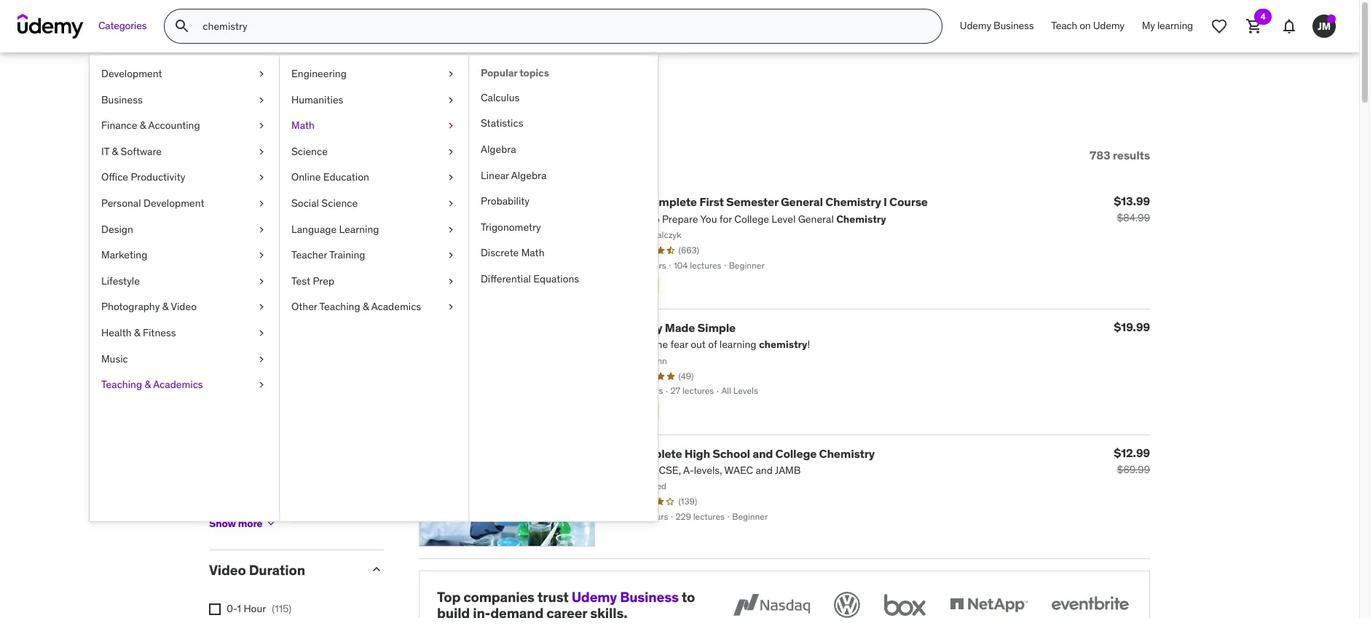 Task type: locate. For each thing, give the bounding box(es) containing it.
1 horizontal spatial business
[[620, 589, 679, 606]]

0 vertical spatial results
[[256, 86, 332, 116]]

the complete high school and college chemistry
[[607, 446, 875, 461]]

results for 783 results
[[1113, 148, 1151, 162]]

business link
[[90, 87, 279, 113]]

xsmall image for lifestyle
[[256, 275, 267, 289]]

xsmall image inside development "link"
[[256, 67, 267, 81]]

science inside social science link
[[322, 197, 358, 210]]

results up $13.99
[[1113, 148, 1151, 162]]

to build in-demand career skills.
[[437, 589, 695, 619]]

xsmall image for office productivity
[[256, 171, 267, 185]]

probability link
[[469, 189, 658, 215]]

& right it
[[112, 145, 118, 158]]

science up language learning
[[322, 197, 358, 210]]

xsmall image inside lifestyle link
[[256, 275, 267, 289]]

xsmall image inside show more button
[[266, 518, 277, 530]]

it
[[101, 145, 109, 158]]

development inside "link"
[[101, 67, 162, 80]]

0 vertical spatial language
[[292, 223, 337, 236]]

& right 4.0
[[298, 274, 304, 287]]

design link
[[90, 217, 279, 243]]

xsmall image inside engineering link
[[445, 67, 457, 81]]

teaching down (464)
[[320, 301, 360, 314]]

&
[[140, 119, 146, 132], [112, 145, 118, 158], [297, 248, 304, 261], [298, 274, 304, 287], [297, 300, 304, 313], [162, 301, 169, 314], [363, 301, 369, 314], [134, 326, 140, 340], [145, 378, 151, 391]]

udemy business link left teach
[[952, 9, 1043, 44]]

language learning
[[292, 223, 379, 236]]

1 vertical spatial teaching
[[101, 378, 142, 391]]

1 vertical spatial math
[[522, 247, 545, 260]]

office
[[101, 171, 128, 184]]

0 horizontal spatial language
[[209, 369, 273, 387]]

science
[[292, 145, 328, 158], [322, 197, 358, 210]]

teacher
[[292, 249, 327, 262]]

differential equations
[[481, 273, 580, 286]]

language for language
[[209, 369, 273, 387]]

& for 4.5 & up (272)
[[297, 248, 304, 261]]

1 horizontal spatial math
[[522, 247, 545, 260]]

xsmall image for test prep
[[445, 275, 457, 289]]

categories button
[[90, 9, 155, 44]]

& down music link at the left bottom of the page
[[145, 378, 151, 391]]

xsmall image for business
[[256, 93, 267, 107]]

discrete math link
[[469, 241, 658, 267]]

xsmall image
[[445, 67, 457, 81], [256, 119, 267, 133], [445, 145, 457, 159], [445, 171, 457, 185], [256, 223, 267, 237], [445, 223, 457, 237], [256, 301, 267, 315], [209, 437, 221, 449], [209, 463, 221, 475], [209, 489, 221, 501], [209, 604, 221, 616]]

engineering link
[[280, 61, 469, 87]]

xsmall image for marketing
[[256, 249, 267, 263]]

português
[[227, 514, 274, 527]]

& right health
[[134, 326, 140, 340]]

0 horizontal spatial 783
[[209, 86, 251, 116]]

up for 3.5 & up
[[306, 300, 318, 313]]

1 vertical spatial up
[[306, 274, 318, 287]]

language for language learning
[[292, 223, 337, 236]]

2 vertical spatial business
[[620, 589, 679, 606]]

2 vertical spatial up
[[306, 300, 318, 313]]

academics down music link at the left bottom of the page
[[153, 378, 203, 391]]

algebra link
[[469, 137, 658, 163]]

1 vertical spatial development
[[144, 197, 204, 210]]

0 vertical spatial math
[[292, 119, 315, 132]]

1 horizontal spatial language
[[292, 223, 337, 236]]

photography
[[101, 301, 160, 314]]

categories
[[98, 19, 147, 32]]

software
[[121, 145, 162, 158]]

language inside "link"
[[292, 223, 337, 236]]

linear algebra
[[481, 169, 547, 182]]

1 vertical spatial complete
[[630, 446, 682, 461]]

0 horizontal spatial results
[[256, 86, 332, 116]]

notifications image
[[1281, 17, 1299, 35]]

& for finance & accounting
[[140, 119, 146, 132]]

education
[[323, 171, 369, 184]]

math down humanities
[[292, 119, 315, 132]]

skills.
[[590, 605, 628, 619]]

0-1 hour (115)
[[227, 603, 292, 616]]

1 horizontal spatial udemy business link
[[952, 9, 1043, 44]]

business up the finance
[[101, 93, 143, 106]]

2 vertical spatial chemistry
[[820, 446, 875, 461]]

video duration button
[[209, 562, 358, 580]]

0 vertical spatial video
[[171, 301, 197, 314]]

first
[[700, 195, 724, 209]]

0 vertical spatial development
[[101, 67, 162, 80]]

statistics
[[481, 117, 524, 130]]

up left (541)
[[306, 300, 318, 313]]

(115)
[[272, 603, 292, 616]]

math up differential equations
[[522, 247, 545, 260]]

& right "4.5" on the top left
[[297, 248, 304, 261]]

development link
[[90, 61, 279, 87]]

chemistry left 'i'
[[826, 195, 882, 209]]

algebra up linear
[[481, 143, 516, 156]]

(272)
[[324, 248, 347, 261]]

jm link
[[1307, 9, 1342, 44]]

semester
[[727, 195, 779, 209]]

humanities link
[[280, 87, 469, 113]]

0 horizontal spatial academics
[[153, 378, 203, 391]]

up
[[306, 248, 318, 261], [306, 274, 318, 287], [306, 300, 318, 313]]

linear
[[481, 169, 509, 182]]

1 horizontal spatial teaching
[[320, 301, 360, 314]]

teaching down music in the left of the page
[[101, 378, 142, 391]]

0 vertical spatial business
[[994, 19, 1034, 32]]

video up 0-
[[209, 562, 246, 580]]

show more button
[[209, 510, 277, 539]]

differential equations link
[[469, 267, 658, 293]]

xsmall image inside design link
[[256, 223, 267, 237]]

xsmall image inside marketing link
[[256, 249, 267, 263]]

complete
[[644, 195, 697, 209], [630, 446, 682, 461]]

development down categories dropdown button
[[101, 67, 162, 80]]

business left to
[[620, 589, 679, 606]]

complete right k's
[[644, 195, 697, 209]]

udemy business link left to
[[572, 589, 679, 606]]

results down "engineering"
[[256, 86, 332, 116]]

chemistry right college
[[820, 446, 875, 461]]

xsmall image inside personal development 'link'
[[256, 197, 267, 211]]

fitness
[[143, 326, 176, 340]]

xsmall image for personal development
[[256, 197, 267, 211]]

xsmall image inside business link
[[256, 93, 267, 107]]

learning
[[1158, 19, 1194, 32]]

3 up from the top
[[306, 300, 318, 313]]

language up 4.5 & up (272)
[[292, 223, 337, 236]]

the complete high school and college chemistry link
[[607, 446, 875, 461]]

0 horizontal spatial business
[[101, 93, 143, 106]]

0 vertical spatial chemistry
[[826, 195, 882, 209]]

xsmall image inside office productivity link
[[256, 171, 267, 185]]

0 horizontal spatial math
[[292, 119, 315, 132]]

top companies trust udemy business
[[437, 589, 679, 606]]

1 horizontal spatial academics
[[371, 301, 421, 314]]

2 horizontal spatial udemy
[[1094, 19, 1125, 32]]

academics down test prep link
[[371, 301, 421, 314]]

eventbrite image
[[1049, 589, 1133, 619]]

statistics link
[[469, 111, 658, 137]]

1 vertical spatial 783
[[1090, 148, 1111, 162]]

0 vertical spatial up
[[306, 248, 318, 261]]

business inside business link
[[101, 93, 143, 106]]

783
[[209, 86, 251, 116], [1090, 148, 1111, 162]]

business left teach
[[994, 19, 1034, 32]]

Search for anything text field
[[200, 14, 925, 39]]

small image
[[370, 563, 384, 577]]

chemistry made simple
[[607, 321, 736, 335]]

xsmall image inside music link
[[256, 352, 267, 367]]

783 results
[[1090, 148, 1151, 162]]

1 horizontal spatial udemy
[[960, 19, 992, 32]]

0 horizontal spatial teaching
[[101, 378, 142, 391]]

1 vertical spatial video
[[209, 562, 246, 580]]

0 vertical spatial complete
[[644, 195, 697, 209]]

social science
[[292, 197, 358, 210]]

xsmall image inside it & software link
[[256, 145, 267, 159]]

xsmall image inside teacher training link
[[445, 249, 457, 263]]

algebra inside algebra link
[[481, 143, 516, 156]]

volkswagen image
[[832, 589, 864, 619]]

& right 3.5 at left
[[297, 300, 304, 313]]

my learning link
[[1134, 9, 1203, 44]]

0 horizontal spatial video
[[171, 301, 197, 314]]

development
[[101, 67, 162, 80], [144, 197, 204, 210]]

algebra right linear
[[511, 169, 547, 182]]

& down test prep link
[[363, 301, 369, 314]]

up left (464)
[[306, 274, 318, 287]]

(464)
[[324, 274, 347, 287]]

algebra inside linear algebra link
[[511, 169, 547, 182]]

xsmall image
[[256, 67, 267, 81], [256, 93, 267, 107], [445, 93, 457, 107], [445, 119, 457, 133], [256, 145, 267, 159], [256, 171, 267, 185], [256, 197, 267, 211], [445, 197, 457, 211], [256, 249, 267, 263], [445, 249, 457, 263], [256, 275, 267, 289], [445, 275, 457, 289], [445, 301, 457, 315], [256, 326, 267, 341], [256, 352, 267, 367], [256, 378, 267, 393], [209, 411, 221, 423], [266, 518, 277, 530]]

development down office productivity link
[[144, 197, 204, 210]]

it & software link
[[90, 139, 279, 165]]

teach on udemy
[[1052, 19, 1125, 32]]

online
[[292, 171, 321, 184]]

math link
[[280, 113, 469, 139]]

783 inside status
[[1090, 148, 1111, 162]]

training
[[329, 249, 365, 262]]

1 horizontal spatial video
[[209, 562, 246, 580]]

0 horizontal spatial udemy business link
[[572, 589, 679, 606]]

1 vertical spatial business
[[101, 93, 143, 106]]

xsmall image for health & fitness
[[256, 326, 267, 341]]

0 vertical spatial science
[[292, 145, 328, 158]]

0 vertical spatial 783
[[209, 86, 251, 116]]

783 results status
[[1090, 148, 1151, 163]]

xsmall image for social science
[[445, 197, 457, 211]]

finance & accounting link
[[90, 113, 279, 139]]

xsmall image inside humanities link
[[445, 93, 457, 107]]

xsmall image inside test prep link
[[445, 275, 457, 289]]

2 horizontal spatial business
[[994, 19, 1034, 32]]

dr. k's complete first semester general chemistry i course
[[607, 195, 928, 209]]

0 vertical spatial algebra
[[481, 143, 516, 156]]

& for health & fitness
[[134, 326, 140, 340]]

xsmall image inside health & fitness link
[[256, 326, 267, 341]]

test prep link
[[280, 269, 469, 295]]

lifestyle link
[[90, 269, 279, 295]]

show more
[[209, 517, 263, 531]]

complete right the
[[630, 446, 682, 461]]

design
[[101, 223, 133, 236]]

xsmall image inside finance & accounting link
[[256, 119, 267, 133]]

0 vertical spatial academics
[[371, 301, 421, 314]]

1 horizontal spatial 783
[[1090, 148, 1111, 162]]

0 vertical spatial teaching
[[320, 301, 360, 314]]

0 vertical spatial udemy business link
[[952, 9, 1043, 44]]

1 vertical spatial algebra
[[511, 169, 547, 182]]

teaching
[[320, 301, 360, 314], [101, 378, 142, 391]]

results inside status
[[1113, 148, 1151, 162]]

general
[[781, 195, 823, 209]]

1 up from the top
[[306, 248, 318, 261]]

$12.99 $69.99
[[1115, 446, 1151, 476]]

science up online
[[292, 145, 328, 158]]

xsmall image inside teaching & academics link
[[256, 378, 267, 393]]

personal development link
[[90, 191, 279, 217]]

calculus link
[[469, 85, 658, 111]]

up left "(272)"
[[306, 248, 318, 261]]

office productivity
[[101, 171, 185, 184]]

you have alerts image
[[1328, 15, 1337, 23]]

trigonometry
[[481, 221, 541, 234]]

language button
[[209, 369, 358, 387]]

wishlist image
[[1211, 17, 1229, 35]]

language up (684)
[[209, 369, 273, 387]]

4 link
[[1238, 9, 1272, 44]]

filter button
[[209, 133, 274, 178]]

2 up from the top
[[306, 274, 318, 287]]

1 vertical spatial language
[[209, 369, 273, 387]]

box image
[[881, 589, 930, 619]]

1 vertical spatial results
[[1113, 148, 1151, 162]]

xsmall image inside "other teaching & academics" link
[[445, 301, 457, 315]]

xsmall image inside social science link
[[445, 197, 457, 211]]

lifestyle
[[101, 275, 140, 288]]

language
[[292, 223, 337, 236], [209, 369, 273, 387]]

& up fitness
[[162, 301, 169, 314]]

chemistry left the made at the bottom of page
[[607, 321, 663, 335]]

language learning link
[[280, 217, 469, 243]]

1 vertical spatial science
[[322, 197, 358, 210]]

algebra
[[481, 143, 516, 156], [511, 169, 547, 182]]

xsmall image for humanities
[[445, 93, 457, 107]]

& right the finance
[[140, 119, 146, 132]]

development inside 'link'
[[144, 197, 204, 210]]

video down lifestyle link
[[171, 301, 197, 314]]

xsmall image inside math link
[[445, 119, 457, 133]]

academics
[[371, 301, 421, 314], [153, 378, 203, 391]]

shopping cart with 4 items image
[[1246, 17, 1264, 35]]

1 horizontal spatial results
[[1113, 148, 1151, 162]]

results
[[256, 86, 332, 116], [1113, 148, 1151, 162]]



Task type: vqa. For each thing, say whether or not it's contained in the screenshot.
The Team
no



Task type: describe. For each thing, give the bounding box(es) containing it.
xsmall image inside "language learning" "link"
[[445, 223, 457, 237]]

calculus
[[481, 91, 520, 104]]

chemistry made simple link
[[607, 321, 736, 335]]

productivity
[[131, 171, 185, 184]]

& for it & software
[[112, 145, 118, 158]]

4.5
[[281, 248, 295, 261]]

in-
[[473, 605, 491, 619]]

more
[[238, 517, 263, 531]]

topics
[[520, 66, 549, 79]]

783 results for "chemistry"
[[209, 86, 505, 116]]

social science link
[[280, 191, 469, 217]]

0 horizontal spatial udemy
[[572, 589, 617, 606]]

$12.99
[[1115, 446, 1151, 460]]

xsmall image for show more
[[266, 518, 277, 530]]

$19.99
[[1115, 320, 1151, 334]]

for
[[337, 86, 368, 116]]

1 vertical spatial academics
[[153, 378, 203, 391]]

duration
[[249, 562, 305, 580]]

xsmall image for teaching & academics
[[256, 378, 267, 393]]

marketing link
[[90, 243, 279, 269]]

i
[[884, 195, 888, 209]]

engineering
[[292, 67, 347, 80]]

probability
[[481, 195, 530, 208]]

4
[[1261, 11, 1266, 22]]

career
[[547, 605, 588, 619]]

science inside science link
[[292, 145, 328, 158]]

& for teaching & academics
[[145, 378, 151, 391]]

xsmall image for development
[[256, 67, 267, 81]]

(541)
[[324, 300, 345, 313]]

(684)
[[266, 410, 290, 423]]

teaching & academics
[[101, 378, 203, 391]]

xsmall image for other teaching & academics
[[445, 301, 457, 315]]

4.0 & up (464)
[[281, 274, 347, 287]]

3.5
[[281, 300, 295, 313]]

& for 3.5 & up (541)
[[297, 300, 304, 313]]

humanities
[[292, 93, 344, 106]]

discrete math
[[481, 247, 545, 260]]

math element
[[469, 55, 658, 522]]

xsmall image for music
[[256, 352, 267, 367]]

netapp image
[[947, 589, 1031, 619]]

teacher training
[[292, 249, 365, 262]]

marketing
[[101, 249, 147, 262]]

up for 4.0 & up
[[306, 274, 318, 287]]

simple
[[698, 321, 736, 335]]

submit search image
[[174, 17, 191, 35]]

dr.
[[607, 195, 622, 209]]

other
[[292, 301, 317, 314]]

jm
[[1318, 19, 1332, 33]]

music
[[101, 352, 128, 366]]

course
[[890, 195, 928, 209]]

1
[[237, 603, 241, 616]]

on
[[1080, 19, 1091, 32]]

$84.99
[[1118, 212, 1151, 225]]

dr. k's complete first semester general chemistry i course link
[[607, 195, 928, 209]]

& for photography & video
[[162, 301, 169, 314]]

up for 4.5 & up
[[306, 248, 318, 261]]

health & fitness link
[[90, 321, 279, 347]]

783 for 783 results for "chemistry"
[[209, 86, 251, 116]]

finance
[[101, 119, 137, 132]]

results for 783 results for "chemistry"
[[256, 86, 332, 116]]

xsmall image inside online education "link"
[[445, 171, 457, 185]]

and
[[753, 446, 773, 461]]

show
[[209, 517, 236, 531]]

popular topics
[[481, 66, 549, 79]]

teach on udemy link
[[1043, 9, 1134, 44]]

made
[[665, 321, 695, 335]]

science link
[[280, 139, 469, 165]]

equations
[[534, 273, 580, 286]]

"chemistry"
[[373, 86, 505, 116]]

1 vertical spatial chemistry
[[607, 321, 663, 335]]

companies
[[464, 589, 535, 606]]

trust
[[538, 589, 569, 606]]

prep
[[313, 275, 335, 288]]

linear algebra link
[[469, 163, 658, 189]]

demand
[[491, 605, 544, 619]]

xsmall image inside photography & video link
[[256, 301, 267, 315]]

other teaching & academics
[[292, 301, 421, 314]]

chemistry for dr. k's complete first semester general chemistry i course
[[826, 195, 882, 209]]

discrete
[[481, 247, 519, 260]]

udemy image
[[17, 14, 84, 39]]

learning
[[339, 223, 379, 236]]

test
[[292, 275, 310, 288]]

teacher training link
[[280, 243, 469, 269]]

build
[[437, 605, 470, 619]]

783 for 783 results
[[1090, 148, 1111, 162]]

xsmall image for math
[[445, 119, 457, 133]]

my
[[1143, 19, 1156, 32]]

other teaching & academics link
[[280, 295, 469, 321]]

video duration
[[209, 562, 305, 580]]

(12)
[[269, 488, 285, 501]]

popular
[[481, 66, 518, 79]]

trigonometry link
[[469, 215, 658, 241]]

0-
[[227, 603, 237, 616]]

1 vertical spatial udemy business link
[[572, 589, 679, 606]]

3.5 & up (541)
[[281, 300, 345, 313]]

& for 4.0 & up (464)
[[298, 274, 304, 287]]

college
[[776, 446, 817, 461]]

chemistry for the complete high school and college chemistry
[[820, 446, 875, 461]]

test prep
[[292, 275, 335, 288]]

top
[[437, 589, 461, 606]]

finance & accounting
[[101, 119, 200, 132]]

xsmall image for teacher training
[[445, 249, 457, 263]]

xsmall image for it & software
[[256, 145, 267, 159]]

hour
[[244, 603, 266, 616]]

photography & video link
[[90, 295, 279, 321]]

4.0
[[281, 274, 295, 287]]

nasdaq image
[[730, 589, 814, 619]]

xsmall image inside science link
[[445, 145, 457, 159]]



